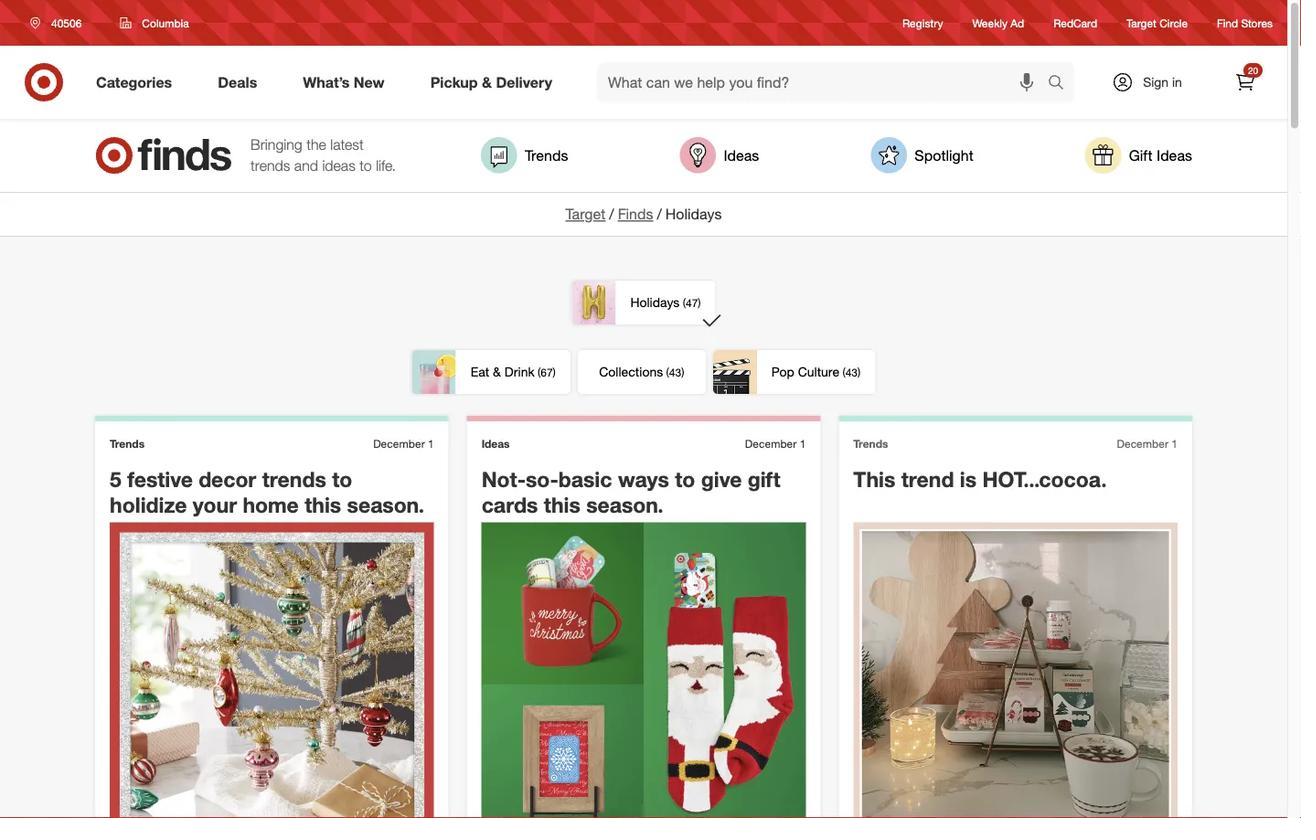 Task type: describe. For each thing, give the bounding box(es) containing it.
40506 button
[[18, 6, 101, 39]]

what's new
[[303, 73, 385, 91]]

target / finds / holidays
[[566, 205, 722, 223]]

this for cards
[[544, 493, 580, 518]]

circle
[[1160, 16, 1188, 30]]

( inside holidays ( 47 )
[[683, 296, 686, 310]]

pickup & delivery
[[430, 73, 552, 91]]

season. for ways
[[586, 493, 664, 518]]

and
[[294, 157, 318, 175]]

pop
[[772, 364, 794, 380]]

to for not-so-basic ways to give gift cards this season.
[[675, 466, 695, 492]]

( inside collections ( 43 )
[[666, 366, 669, 379]]

1 for 5 festive decor trends to holidize your home this season.
[[428, 437, 434, 451]]

5
[[110, 466, 121, 492]]

bringing the latest trends and ideas to life.
[[251, 136, 396, 175]]

categories link
[[80, 62, 195, 102]]

redcard link
[[1054, 15, 1097, 31]]

not-
[[482, 466, 526, 492]]

2 / from the left
[[657, 205, 662, 223]]

spotlight link
[[871, 137, 974, 174]]

) inside eat & drink ( 67 )
[[553, 366, 556, 379]]

columbia
[[142, 16, 189, 30]]

weekly ad link
[[972, 15, 1024, 31]]

) inside holidays ( 47 )
[[698, 296, 701, 310]]

bringing
[[251, 136, 302, 154]]

culture
[[798, 364, 839, 380]]

67
[[541, 366, 553, 379]]

43 inside pop culture ( 43 )
[[845, 366, 858, 379]]

finds link
[[618, 205, 653, 223]]

give
[[701, 466, 742, 492]]

categories
[[96, 73, 172, 91]]

deals link
[[202, 62, 280, 102]]

december 1 for 5 festive decor trends to holidize your home this season.
[[373, 437, 434, 451]]

sign
[[1143, 74, 1169, 90]]

trends link
[[481, 137, 568, 174]]

1 horizontal spatial trends
[[525, 146, 568, 164]]

home
[[243, 493, 299, 518]]

gift
[[1129, 146, 1153, 164]]

your
[[193, 493, 237, 518]]

decor
[[199, 466, 256, 492]]

0 vertical spatial holidays
[[665, 205, 722, 223]]

search
[[1040, 75, 1084, 93]]

delivery
[[496, 73, 552, 91]]

trend
[[901, 466, 954, 492]]

trends for this trend is hot...cocoa.
[[853, 437, 888, 451]]

what's
[[303, 73, 350, 91]]

redcard
[[1054, 16, 1097, 30]]

target circle
[[1127, 16, 1188, 30]]

not-so-basic ways to give gift cards this season. image
[[482, 523, 806, 818]]

( inside eat & drink ( 67 )
[[538, 366, 541, 379]]

ad
[[1011, 16, 1024, 30]]

) inside pop culture ( 43 )
[[858, 366, 861, 379]]

weekly
[[972, 16, 1008, 30]]

( inside pop culture ( 43 )
[[843, 366, 845, 379]]

search button
[[1040, 62, 1084, 106]]

in
[[1172, 74, 1182, 90]]

so-
[[526, 466, 558, 492]]

5 festive decor trends to holidize your home this season. image
[[110, 523, 434, 818]]

new
[[354, 73, 385, 91]]

season. for trends
[[347, 493, 424, 518]]

pickup
[[430, 73, 478, 91]]

What can we help you find? suggestions appear below search field
[[597, 62, 1052, 102]]

columbia button
[[108, 6, 201, 39]]

1 horizontal spatial ideas
[[724, 146, 759, 164]]

& for pickup
[[482, 73, 492, 91]]

finds
[[618, 205, 653, 223]]

target link
[[566, 205, 606, 223]]

registry
[[903, 16, 943, 30]]



Task type: locate. For each thing, give the bounding box(es) containing it.
holidays ( 47 )
[[630, 294, 701, 310]]

43
[[669, 366, 681, 379], [845, 366, 858, 379]]

& right pickup
[[482, 73, 492, 91]]

not-so-basic ways to give gift cards this season.
[[482, 466, 781, 518]]

drink
[[505, 364, 535, 380]]

0 horizontal spatial /
[[609, 205, 614, 223]]

1 horizontal spatial 43
[[845, 366, 858, 379]]

0 horizontal spatial december 1
[[373, 437, 434, 451]]

this right the 'home'
[[305, 493, 341, 518]]

2 43 from the left
[[845, 366, 858, 379]]

this
[[305, 493, 341, 518], [544, 493, 580, 518]]

1 vertical spatial target
[[566, 205, 606, 223]]

what's new link
[[287, 62, 407, 102]]

2 december 1 from the left
[[745, 437, 806, 451]]

to for 5 festive decor trends to holidize your home this season.
[[332, 466, 352, 492]]

1 december 1 from the left
[[373, 437, 434, 451]]

deals
[[218, 73, 257, 91]]

the
[[307, 136, 326, 154]]

43 right collections
[[669, 366, 681, 379]]

holidize
[[110, 493, 187, 518]]

1 horizontal spatial season.
[[586, 493, 664, 518]]

this for home
[[305, 493, 341, 518]]

(
[[683, 296, 686, 310], [538, 366, 541, 379], [666, 366, 669, 379], [843, 366, 845, 379]]

spotlight
[[915, 146, 974, 164]]

1 vertical spatial holidays
[[630, 294, 680, 310]]

3 december from the left
[[1117, 437, 1169, 451]]

sign in
[[1143, 74, 1182, 90]]

target circle link
[[1127, 15, 1188, 31]]

ideas
[[724, 146, 759, 164], [1157, 146, 1192, 164], [482, 437, 510, 451]]

december 1 for not-so-basic ways to give gift cards this season.
[[745, 437, 806, 451]]

cards
[[482, 493, 538, 518]]

/ right finds on the top
[[657, 205, 662, 223]]

target for target circle
[[1127, 16, 1157, 30]]

) inside collections ( 43 )
[[681, 366, 684, 379]]

sign in link
[[1096, 62, 1211, 102]]

43 right culture
[[845, 366, 858, 379]]

to inside 5 festive decor trends to holidize your home this season.
[[332, 466, 352, 492]]

holidays
[[665, 205, 722, 223], [630, 294, 680, 310]]

to inside bringing the latest trends and ideas to life.
[[360, 157, 372, 175]]

1 vertical spatial trends
[[262, 466, 326, 492]]

december for not-so-basic ways to give gift cards this season.
[[745, 437, 797, 451]]

trends
[[251, 157, 290, 175], [262, 466, 326, 492]]

is
[[960, 466, 977, 492]]

ideas link
[[680, 137, 759, 174]]

this down the so-
[[544, 493, 580, 518]]

gift ideas link
[[1085, 137, 1192, 174]]

trends down bringing
[[251, 157, 290, 175]]

december 1 for this trend is hot...cocoa.
[[1117, 437, 1178, 451]]

holidays right finds link
[[665, 205, 722, 223]]

ways
[[618, 466, 669, 492]]

20
[[1248, 64, 1258, 76]]

0 vertical spatial target
[[1127, 16, 1157, 30]]

1 horizontal spatial december
[[745, 437, 797, 451]]

weekly ad
[[972, 16, 1024, 30]]

( right drink
[[538, 366, 541, 379]]

pop culture ( 43 )
[[772, 364, 861, 380]]

this
[[853, 466, 895, 492]]

( right collections
[[666, 366, 669, 379]]

1 / from the left
[[609, 205, 614, 223]]

& right eat at the left top
[[493, 364, 501, 380]]

this trend is hot...cocoa.
[[853, 466, 1107, 492]]

trends up the this
[[853, 437, 888, 451]]

basic
[[558, 466, 612, 492]]

1 horizontal spatial to
[[360, 157, 372, 175]]

target left finds link
[[566, 205, 606, 223]]

find stores
[[1217, 16, 1273, 30]]

( up collections ( 43 )
[[683, 296, 686, 310]]

season.
[[347, 493, 424, 518], [586, 493, 664, 518]]

december for this trend is hot...cocoa.
[[1117, 437, 1169, 451]]

1 for this trend is hot...cocoa.
[[1172, 437, 1178, 451]]

1 horizontal spatial this
[[544, 493, 580, 518]]

pickup & delivery link
[[415, 62, 575, 102]]

this inside 5 festive decor trends to holidize your home this season.
[[305, 493, 341, 518]]

/
[[609, 205, 614, 223], [657, 205, 662, 223]]

0 horizontal spatial this
[[305, 493, 341, 518]]

( right culture
[[843, 366, 845, 379]]

trends for to
[[262, 466, 326, 492]]

3 1 from the left
[[1172, 437, 1178, 451]]

2 december from the left
[[745, 437, 797, 451]]

december 1
[[373, 437, 434, 451], [745, 437, 806, 451], [1117, 437, 1178, 451]]

target finds image
[[95, 137, 232, 174]]

20 link
[[1225, 62, 1265, 102]]

to
[[360, 157, 372, 175], [332, 466, 352, 492], [675, 466, 695, 492]]

2 1 from the left
[[800, 437, 806, 451]]

2 horizontal spatial 1
[[1172, 437, 1178, 451]]

hot...cocoa.
[[983, 466, 1107, 492]]

0 horizontal spatial ideas
[[482, 437, 510, 451]]

0 vertical spatial &
[[482, 73, 492, 91]]

life.
[[376, 157, 396, 175]]

0 horizontal spatial 43
[[669, 366, 681, 379]]

& for eat
[[493, 364, 501, 380]]

5 festive decor trends to holidize your home this season.
[[110, 466, 424, 518]]

festive
[[127, 466, 193, 492]]

december for 5 festive decor trends to holidize your home this season.
[[373, 437, 425, 451]]

40506
[[51, 16, 82, 30]]

holidays left the 47 on the top right of the page
[[630, 294, 680, 310]]

1 for not-so-basic ways to give gift cards this season.
[[800, 437, 806, 451]]

&
[[482, 73, 492, 91], [493, 364, 501, 380]]

& inside "pickup & delivery" link
[[482, 73, 492, 91]]

1 horizontal spatial /
[[657, 205, 662, 223]]

1 horizontal spatial 1
[[800, 437, 806, 451]]

season. inside not-so-basic ways to give gift cards this season.
[[586, 493, 664, 518]]

season. inside 5 festive decor trends to holidize your home this season.
[[347, 493, 424, 518]]

target for target / finds / holidays
[[566, 205, 606, 223]]

gift ideas
[[1129, 146, 1192, 164]]

1 horizontal spatial target
[[1127, 16, 1157, 30]]

0 horizontal spatial target
[[566, 205, 606, 223]]

trends for and
[[251, 157, 290, 175]]

3 december 1 from the left
[[1117, 437, 1178, 451]]

trends up 5
[[110, 437, 145, 451]]

0 horizontal spatial season.
[[347, 493, 424, 518]]

1 season. from the left
[[347, 493, 424, 518]]

0 horizontal spatial december
[[373, 437, 425, 451]]

gift
[[748, 466, 781, 492]]

47
[[686, 296, 698, 310]]

trends for 5 festive decor trends to holidize your home this season.
[[110, 437, 145, 451]]

2 horizontal spatial ideas
[[1157, 146, 1192, 164]]

1
[[428, 437, 434, 451], [800, 437, 806, 451], [1172, 437, 1178, 451]]

1 43 from the left
[[669, 366, 681, 379]]

trends inside bringing the latest trends and ideas to life.
[[251, 157, 290, 175]]

ideas
[[322, 157, 356, 175]]

1 horizontal spatial december 1
[[745, 437, 806, 451]]

2 this from the left
[[544, 493, 580, 518]]

stores
[[1241, 16, 1273, 30]]

trends up 'target' link
[[525, 146, 568, 164]]

1 vertical spatial &
[[493, 364, 501, 380]]

2 horizontal spatial to
[[675, 466, 695, 492]]

2 horizontal spatial trends
[[853, 437, 888, 451]]

trends
[[525, 146, 568, 164], [110, 437, 145, 451], [853, 437, 888, 451]]

)
[[698, 296, 701, 310], [553, 366, 556, 379], [681, 366, 684, 379], [858, 366, 861, 379]]

target left circle
[[1127, 16, 1157, 30]]

1 horizontal spatial &
[[493, 364, 501, 380]]

1 this from the left
[[305, 493, 341, 518]]

2 horizontal spatial december
[[1117, 437, 1169, 451]]

to inside not-so-basic ways to give gift cards this season.
[[675, 466, 695, 492]]

find stores link
[[1217, 15, 1273, 31]]

1 1 from the left
[[428, 437, 434, 451]]

0 horizontal spatial 1
[[428, 437, 434, 451]]

/ left finds link
[[609, 205, 614, 223]]

target
[[1127, 16, 1157, 30], [566, 205, 606, 223]]

trends up the 'home'
[[262, 466, 326, 492]]

2 horizontal spatial december 1
[[1117, 437, 1178, 451]]

collections ( 43 )
[[599, 364, 684, 380]]

1 december from the left
[[373, 437, 425, 451]]

this trend is hot...cocoa. image
[[853, 523, 1178, 818]]

december
[[373, 437, 425, 451], [745, 437, 797, 451], [1117, 437, 1169, 451]]

0 vertical spatial trends
[[251, 157, 290, 175]]

eat & drink ( 67 )
[[471, 364, 556, 380]]

0 horizontal spatial trends
[[110, 437, 145, 451]]

find
[[1217, 16, 1238, 30]]

eat
[[471, 364, 489, 380]]

trends inside 5 festive decor trends to holidize your home this season.
[[262, 466, 326, 492]]

latest
[[330, 136, 364, 154]]

collections
[[599, 364, 663, 380]]

0 horizontal spatial &
[[482, 73, 492, 91]]

this inside not-so-basic ways to give gift cards this season.
[[544, 493, 580, 518]]

0 horizontal spatial to
[[332, 466, 352, 492]]

registry link
[[903, 15, 943, 31]]

2 season. from the left
[[586, 493, 664, 518]]

43 inside collections ( 43 )
[[669, 366, 681, 379]]



Task type: vqa. For each thing, say whether or not it's contained in the screenshot.
20 link
yes



